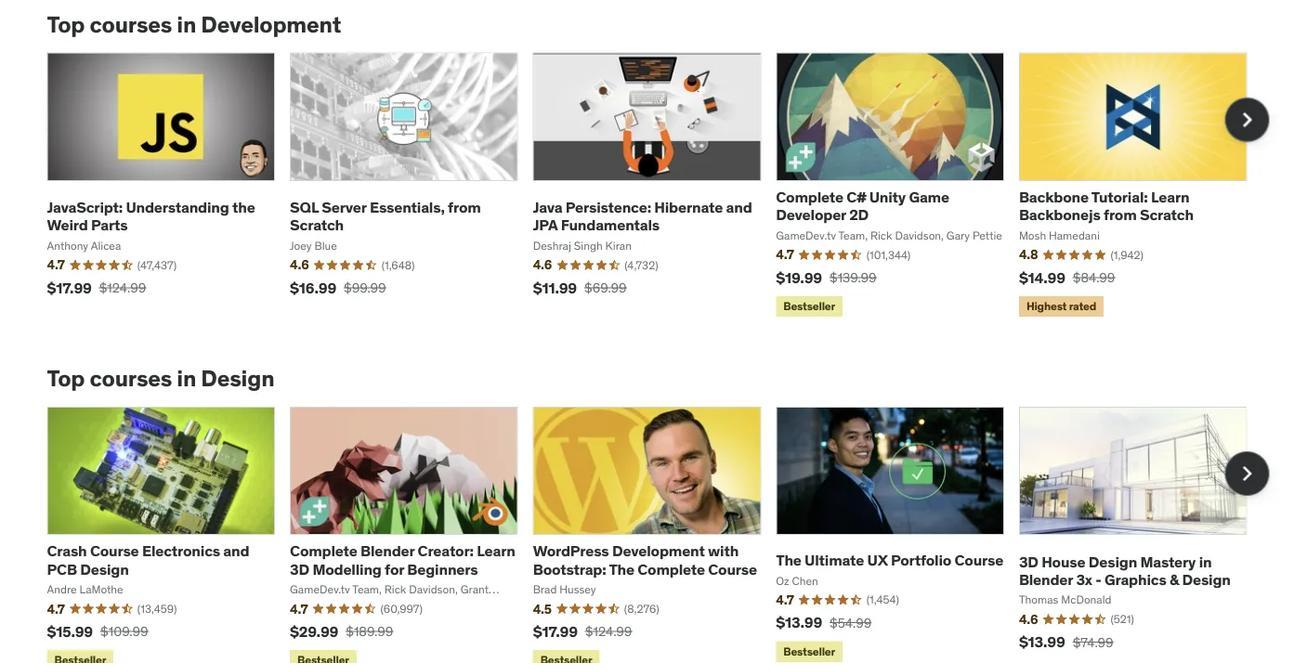 Task type: vqa. For each thing, say whether or not it's contained in the screenshot.
topmost the Blender
yes



Task type: describe. For each thing, give the bounding box(es) containing it.
java persistence: hibernate and jpa fundamentals link
[[533, 198, 753, 235]]

3d inside complete blender creator: learn 3d modelling for beginners
[[290, 560, 310, 579]]

wordpress
[[533, 542, 609, 561]]

3d house design mastery in blender 3x - graphics & design link
[[1020, 553, 1232, 589]]

electronics
[[142, 542, 220, 561]]

crash course electronics and pcb design
[[47, 542, 249, 579]]

next image for development
[[1233, 105, 1263, 135]]

3d house design mastery in blender 3x - graphics & design
[[1020, 553, 1232, 589]]

0 horizontal spatial development
[[201, 10, 341, 38]]

java persistence: hibernate and jpa fundamentals
[[533, 198, 753, 235]]

3d inside 3d house design mastery in blender 3x - graphics & design
[[1020, 553, 1039, 572]]

parts
[[91, 216, 128, 235]]

house
[[1042, 553, 1086, 572]]

pcb
[[47, 560, 77, 579]]

essentials,
[[370, 198, 445, 217]]

top for top courses in design
[[47, 365, 85, 392]]

graphics
[[1105, 570, 1167, 589]]

design inside crash course electronics and pcb design
[[80, 560, 129, 579]]

server
[[322, 198, 367, 217]]

backbonejs
[[1020, 205, 1101, 225]]

beginners
[[407, 560, 478, 579]]

the ultimate ux portfolio course link
[[777, 551, 1004, 570]]

the
[[232, 198, 255, 217]]

portfolio
[[892, 551, 952, 570]]

blender inside 3d house design mastery in blender 3x - graphics & design
[[1020, 570, 1074, 589]]

tutorial:
[[1092, 188, 1149, 207]]

course inside the wordpress development with bootstrap: the complete course
[[709, 560, 758, 579]]

javascript: understanding the weird parts
[[47, 198, 255, 235]]

sql
[[290, 198, 319, 217]]

complete for 3d
[[290, 542, 358, 561]]

persistence:
[[566, 198, 652, 217]]

top courses in design
[[47, 365, 275, 392]]

complete blender creator: learn 3d modelling for beginners link
[[290, 542, 516, 579]]

backbone
[[1020, 188, 1089, 207]]

&
[[1170, 570, 1180, 589]]

scratch inside sql server essentials, from scratch
[[290, 216, 344, 235]]

in inside 3d house design mastery in blender 3x - graphics & design
[[1200, 553, 1213, 572]]

top courses in development
[[47, 10, 341, 38]]

sql server essentials, from scratch link
[[290, 198, 481, 235]]

complete c# unity game developer 2d
[[777, 188, 950, 225]]

ux
[[868, 551, 888, 570]]

course inside crash course electronics and pcb design
[[90, 542, 139, 561]]

for
[[385, 560, 404, 579]]

courses for design
[[90, 365, 172, 392]]

javascript: understanding the weird parts link
[[47, 198, 255, 235]]

java
[[533, 198, 563, 217]]

courses for development
[[90, 10, 172, 38]]

top for top courses in development
[[47, 10, 85, 38]]

mastery
[[1141, 553, 1197, 572]]

3x
[[1077, 570, 1093, 589]]

hibernate
[[655, 198, 723, 217]]

from inside sql server essentials, from scratch
[[448, 198, 481, 217]]

in for development
[[177, 10, 196, 38]]

crash course electronics and pcb design link
[[47, 542, 249, 579]]

learn inside complete blender creator: learn 3d modelling for beginners
[[477, 542, 516, 561]]

bootstrap:
[[533, 560, 607, 579]]

carousel element for development
[[47, 53, 1270, 321]]

the ultimate ux portfolio course
[[777, 551, 1004, 570]]

scratch inside backbone tutorial: learn backbonejs from scratch
[[1141, 205, 1194, 225]]

carousel element for design
[[47, 407, 1270, 664]]



Task type: locate. For each thing, give the bounding box(es) containing it.
1 horizontal spatial the
[[777, 551, 802, 570]]

backbone tutorial: learn backbonejs from scratch link
[[1020, 188, 1194, 225]]

and right hibernate
[[727, 198, 753, 217]]

1 vertical spatial and
[[223, 542, 249, 561]]

0 horizontal spatial course
[[90, 542, 139, 561]]

scratch
[[1141, 205, 1194, 225], [290, 216, 344, 235]]

0 horizontal spatial from
[[448, 198, 481, 217]]

2d
[[850, 205, 869, 225]]

0 vertical spatial top
[[47, 10, 85, 38]]

and
[[727, 198, 753, 217], [223, 542, 249, 561]]

1 vertical spatial in
[[177, 365, 196, 392]]

1 horizontal spatial blender
[[1020, 570, 1074, 589]]

1 horizontal spatial scratch
[[1141, 205, 1194, 225]]

and for crash course electronics and pcb design
[[223, 542, 249, 561]]

sql server essentials, from scratch
[[290, 198, 481, 235]]

and right electronics
[[223, 542, 249, 561]]

with
[[708, 542, 739, 561]]

and for java persistence: hibernate and jpa fundamentals
[[727, 198, 753, 217]]

0 horizontal spatial complete
[[290, 542, 358, 561]]

1 horizontal spatial complete
[[638, 560, 705, 579]]

crash
[[47, 542, 87, 561]]

learn right creator:
[[477, 542, 516, 561]]

2 vertical spatial in
[[1200, 553, 1213, 572]]

0 vertical spatial learn
[[1152, 188, 1190, 207]]

complete c# unity game developer 2d link
[[777, 188, 950, 225]]

creator:
[[418, 542, 474, 561]]

blender inside complete blender creator: learn 3d modelling for beginners
[[361, 542, 415, 561]]

1 vertical spatial courses
[[90, 365, 172, 392]]

0 horizontal spatial and
[[223, 542, 249, 561]]

0 horizontal spatial learn
[[477, 542, 516, 561]]

in
[[177, 10, 196, 38], [177, 365, 196, 392], [1200, 553, 1213, 572]]

1 vertical spatial learn
[[477, 542, 516, 561]]

development inside the wordpress development with bootstrap: the complete course
[[613, 542, 705, 561]]

1 horizontal spatial 3d
[[1020, 553, 1039, 572]]

complete left "c#"
[[777, 188, 844, 207]]

2 horizontal spatial course
[[955, 551, 1004, 570]]

c#
[[847, 188, 867, 207]]

backbone tutorial: learn backbonejs from scratch
[[1020, 188, 1194, 225]]

3d
[[1020, 553, 1039, 572], [290, 560, 310, 579]]

0 vertical spatial in
[[177, 10, 196, 38]]

-
[[1096, 570, 1102, 589]]

ultimate
[[805, 551, 865, 570]]

game
[[910, 188, 950, 207]]

learn inside backbone tutorial: learn backbonejs from scratch
[[1152, 188, 1190, 207]]

1 vertical spatial carousel element
[[47, 407, 1270, 664]]

1 horizontal spatial learn
[[1152, 188, 1190, 207]]

wordpress development with bootstrap: the complete course link
[[533, 542, 758, 579]]

complete inside complete blender creator: learn 3d modelling for beginners
[[290, 542, 358, 561]]

0 horizontal spatial the
[[609, 560, 635, 579]]

0 vertical spatial carousel element
[[47, 53, 1270, 321]]

weird
[[47, 216, 88, 235]]

complete blender creator: learn 3d modelling for beginners
[[290, 542, 516, 579]]

top
[[47, 10, 85, 38], [47, 365, 85, 392]]

and inside crash course electronics and pcb design
[[223, 542, 249, 561]]

complete for developer
[[777, 188, 844, 207]]

from inside backbone tutorial: learn backbonejs from scratch
[[1104, 205, 1137, 225]]

3d left house
[[1020, 553, 1039, 572]]

1 horizontal spatial course
[[709, 560, 758, 579]]

and inside the java persistence: hibernate and jpa fundamentals
[[727, 198, 753, 217]]

0 horizontal spatial scratch
[[290, 216, 344, 235]]

jpa
[[533, 216, 558, 235]]

3d left modelling
[[290, 560, 310, 579]]

1 horizontal spatial from
[[1104, 205, 1137, 225]]

1 horizontal spatial and
[[727, 198, 753, 217]]

1 courses from the top
[[90, 10, 172, 38]]

0 vertical spatial courses
[[90, 10, 172, 38]]

carousel element containing crash course electronics and pcb design
[[47, 407, 1270, 664]]

0 vertical spatial blender
[[361, 542, 415, 561]]

0 vertical spatial and
[[727, 198, 753, 217]]

development
[[201, 10, 341, 38], [613, 542, 705, 561]]

2 top from the top
[[47, 365, 85, 392]]

complete inside the wordpress development with bootstrap: the complete course
[[638, 560, 705, 579]]

from right backbonejs
[[1104, 205, 1137, 225]]

1 vertical spatial blender
[[1020, 570, 1074, 589]]

complete
[[777, 188, 844, 207], [290, 542, 358, 561], [638, 560, 705, 579]]

complete left with
[[638, 560, 705, 579]]

complete inside complete c# unity game developer 2d
[[777, 188, 844, 207]]

0 horizontal spatial 3d
[[290, 560, 310, 579]]

carousel element
[[47, 53, 1270, 321], [47, 407, 1270, 664]]

1 vertical spatial next image
[[1233, 459, 1263, 489]]

course
[[90, 542, 139, 561], [955, 551, 1004, 570], [709, 560, 758, 579]]

1 next image from the top
[[1233, 105, 1263, 135]]

0 vertical spatial development
[[201, 10, 341, 38]]

next image for design
[[1233, 459, 1263, 489]]

2 courses from the top
[[90, 365, 172, 392]]

2 horizontal spatial complete
[[777, 188, 844, 207]]

0 horizontal spatial blender
[[361, 542, 415, 561]]

the left ultimate
[[777, 551, 802, 570]]

blender
[[361, 542, 415, 561], [1020, 570, 1074, 589]]

from
[[448, 198, 481, 217], [1104, 205, 1137, 225]]

unity
[[870, 188, 906, 207]]

from right essentials,
[[448, 198, 481, 217]]

carousel element containing complete c# unity game developer 2d
[[47, 53, 1270, 321]]

1 top from the top
[[47, 10, 85, 38]]

in for design
[[177, 365, 196, 392]]

1 vertical spatial top
[[47, 365, 85, 392]]

1 carousel element from the top
[[47, 53, 1270, 321]]

1 vertical spatial development
[[613, 542, 705, 561]]

fundamentals
[[561, 216, 660, 235]]

courses
[[90, 10, 172, 38], [90, 365, 172, 392]]

2 next image from the top
[[1233, 459, 1263, 489]]

next image
[[1233, 105, 1263, 135], [1233, 459, 1263, 489]]

learn
[[1152, 188, 1190, 207], [477, 542, 516, 561]]

developer
[[777, 205, 847, 225]]

the
[[777, 551, 802, 570], [609, 560, 635, 579]]

the inside the wordpress development with bootstrap: the complete course
[[609, 560, 635, 579]]

1 horizontal spatial development
[[613, 542, 705, 561]]

2 carousel element from the top
[[47, 407, 1270, 664]]

0 vertical spatial next image
[[1233, 105, 1263, 135]]

learn right tutorial:
[[1152, 188, 1190, 207]]

javascript:
[[47, 198, 123, 217]]

wordpress development with bootstrap: the complete course
[[533, 542, 758, 579]]

complete left for
[[290, 542, 358, 561]]

modelling
[[313, 560, 382, 579]]

understanding
[[126, 198, 229, 217]]

design
[[201, 365, 275, 392], [1089, 553, 1138, 572], [80, 560, 129, 579], [1183, 570, 1232, 589]]

the right bootstrap:
[[609, 560, 635, 579]]



